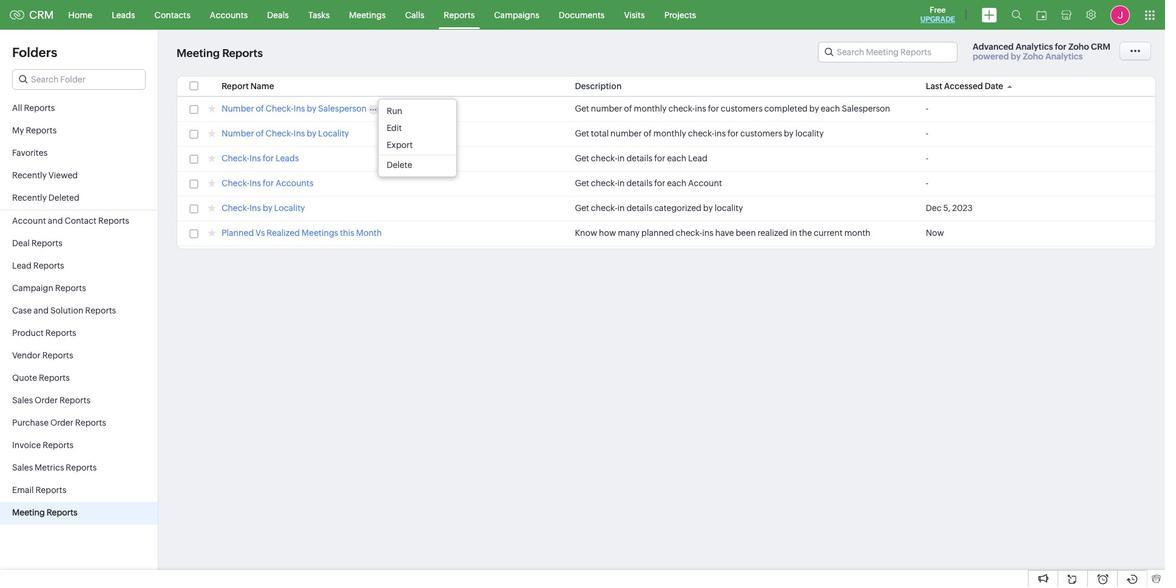 Task type: describe. For each thing, give the bounding box(es) containing it.
ins for have
[[703, 228, 714, 238]]

now
[[927, 228, 945, 238]]

deals
[[267, 10, 289, 20]]

1 horizontal spatial zoho
[[1069, 42, 1090, 52]]

and for case
[[34, 306, 49, 316]]

Search Folder text field
[[13, 70, 145, 89]]

0 vertical spatial number
[[591, 104, 623, 114]]

delete
[[387, 160, 413, 170]]

email reports link
[[0, 480, 158, 503]]

categorized
[[655, 203, 702, 213]]

in for get check-in details for each lead
[[618, 154, 625, 163]]

reports down case and solution reports
[[45, 329, 76, 338]]

lead reports
[[12, 261, 64, 271]]

by right completed
[[810, 104, 820, 114]]

1 horizontal spatial locality
[[796, 129, 824, 138]]

- for get number of monthly check-ins for customers completed by each salesperson
[[927, 104, 929, 114]]

product
[[12, 329, 44, 338]]

case and solution reports
[[12, 306, 116, 316]]

reports down the purchase order reports
[[43, 441, 74, 451]]

realized
[[267, 228, 300, 238]]

metrics
[[35, 463, 64, 473]]

vs
[[256, 228, 265, 238]]

check-ins by locality
[[222, 203, 305, 213]]

get total number of monthly check-ins for customers by locality
[[575, 129, 824, 138]]

recently deleted link
[[0, 188, 158, 210]]

reports down metrics
[[35, 486, 66, 496]]

1 horizontal spatial lead
[[689, 154, 708, 163]]

in for get check-in details for each account
[[618, 179, 625, 188]]

1 vertical spatial monthly
[[654, 129, 687, 138]]

2 salesperson from the left
[[842, 104, 891, 114]]

visits link
[[615, 0, 655, 29]]

number of check-ins by salesperson
[[222, 104, 367, 114]]

favorites link
[[0, 143, 158, 165]]

product reports link
[[0, 323, 158, 346]]

1 horizontal spatial meeting reports
[[177, 47, 263, 60]]

get check-in details for each lead
[[575, 154, 708, 163]]

ins for accounts
[[250, 179, 261, 188]]

sales order reports
[[12, 396, 90, 406]]

know how many planned check-ins have been realized in the current month
[[575, 228, 871, 238]]

reports up the sales order reports
[[39, 373, 70, 383]]

reports down product reports
[[42, 351, 73, 361]]

purchase
[[12, 418, 49, 428]]

name
[[251, 81, 274, 91]]

email reports
[[12, 486, 66, 496]]

accessed
[[945, 81, 984, 91]]

crm inside advanced analytics for zoho crm powered by zoho analytics
[[1092, 42, 1111, 52]]

order for sales
[[35, 396, 58, 406]]

solution
[[50, 306, 83, 316]]

sales for sales metrics reports
[[12, 463, 33, 473]]

purchase order reports
[[12, 418, 106, 428]]

for inside advanced analytics for zoho crm powered by zoho analytics
[[1056, 42, 1067, 52]]

invoice reports link
[[0, 435, 158, 458]]

by down check-ins for accounts link
[[263, 203, 273, 213]]

dec
[[927, 203, 942, 213]]

planned vs realized meetings this month link
[[222, 228, 382, 240]]

reports down 'campaign reports' link
[[85, 306, 116, 316]]

- for get check-in details for each lead
[[927, 154, 929, 163]]

accounts inside 'link'
[[210, 10, 248, 20]]

dec 5, 2023
[[927, 203, 973, 213]]

check-ins for accounts link
[[222, 179, 314, 190]]

reports down quote reports link
[[60, 396, 90, 406]]

reports link
[[434, 0, 485, 29]]

each for account
[[668, 179, 687, 188]]

export
[[387, 140, 413, 150]]

locality inside number of check-ins by locality link
[[318, 129, 349, 138]]

get for get check-in details for each account
[[575, 179, 590, 188]]

advanced analytics for zoho crm powered by zoho analytics
[[973, 42, 1111, 61]]

campaign reports
[[12, 284, 86, 293]]

upgrade
[[921, 15, 956, 24]]

meetings link
[[340, 0, 396, 29]]

email
[[12, 486, 34, 496]]

vendor
[[12, 351, 41, 361]]

get for get check-in details for each lead
[[575, 154, 590, 163]]

all reports
[[12, 103, 55, 113]]

0 vertical spatial monthly
[[634, 104, 667, 114]]

check- for accounts
[[222, 179, 250, 188]]

- for get total number of monthly check-ins for customers by locality
[[927, 129, 929, 138]]

free
[[931, 5, 946, 15]]

total
[[591, 129, 609, 138]]

many
[[618, 228, 640, 238]]

2023
[[953, 203, 973, 213]]

1 vertical spatial customers
[[741, 129, 783, 138]]

calls link
[[396, 0, 434, 29]]

get check-in details for each account
[[575, 179, 723, 188]]

of inside number of check-ins by locality link
[[256, 129, 264, 138]]

recently for recently viewed
[[12, 171, 47, 180]]

locality inside check-ins by locality link
[[274, 203, 305, 213]]

quote reports link
[[0, 368, 158, 390]]

all
[[12, 103, 22, 113]]

contacts link
[[145, 0, 200, 29]]

date
[[985, 81, 1004, 91]]

get number of monthly check-ins for customers completed by each salesperson
[[575, 104, 891, 114]]

meeting reports link
[[0, 503, 158, 525]]

details for locality
[[627, 203, 653, 213]]

favorites
[[12, 148, 48, 158]]

deal reports
[[12, 239, 62, 248]]

crm link
[[10, 9, 54, 21]]

current
[[814, 228, 843, 238]]

check- down the total
[[591, 154, 618, 163]]

1 vertical spatial meetings
[[302, 228, 339, 238]]

check- down get number of monthly check-ins for customers completed by each salesperson on the top of the page
[[688, 129, 715, 138]]

tasks
[[308, 10, 330, 20]]

reports down email reports link
[[47, 508, 78, 518]]

account and contact reports link
[[0, 211, 158, 233]]

vendor reports
[[12, 351, 73, 361]]

deal
[[12, 239, 30, 248]]

reports down sales order reports link
[[75, 418, 106, 428]]

projects
[[665, 10, 697, 20]]

details for lead
[[627, 154, 653, 163]]

deal reports link
[[0, 233, 158, 256]]

number of check-ins by locality link
[[222, 129, 349, 140]]

deals link
[[258, 0, 299, 29]]

number of check-ins by salesperson link
[[222, 104, 367, 115]]

check- down get check-in details for each lead
[[591, 179, 618, 188]]



Task type: vqa. For each thing, say whether or not it's contained in the screenshot.
Created corresponding to Created By
no



Task type: locate. For each thing, give the bounding box(es) containing it.
contacts
[[155, 10, 191, 20]]

accounts left deals link
[[210, 10, 248, 20]]

1 vertical spatial leads
[[276, 154, 299, 163]]

by down completed
[[785, 129, 794, 138]]

vendor reports link
[[0, 346, 158, 368]]

accounts
[[210, 10, 248, 20], [276, 179, 314, 188]]

sales for sales order reports
[[12, 396, 33, 406]]

details
[[627, 154, 653, 163], [627, 179, 653, 188], [627, 203, 653, 213]]

1 vertical spatial and
[[34, 306, 49, 316]]

ins down get number of monthly check-ins for customers completed by each salesperson on the top of the page
[[715, 129, 726, 138]]

3 - from the top
[[927, 154, 929, 163]]

1 vertical spatial locality
[[274, 203, 305, 213]]

viewed
[[48, 171, 78, 180]]

sales inside sales metrics reports link
[[12, 463, 33, 473]]

report name
[[222, 81, 274, 91]]

by right powered
[[1012, 52, 1022, 61]]

ins left have
[[703, 228, 714, 238]]

lead reports link
[[0, 256, 158, 278]]

customers left completed
[[721, 104, 763, 114]]

customers down completed
[[741, 129, 783, 138]]

tasks link
[[299, 0, 340, 29]]

0 horizontal spatial leads
[[112, 10, 135, 20]]

1 vertical spatial number
[[222, 129, 254, 138]]

1 horizontal spatial locality
[[318, 129, 349, 138]]

0 vertical spatial accounts
[[210, 10, 248, 20]]

in left the at the top
[[791, 228, 798, 238]]

1 vertical spatial locality
[[715, 203, 744, 213]]

campaigns
[[495, 10, 540, 20]]

powered
[[973, 52, 1010, 61]]

get for get check-in details categorized by locality
[[575, 203, 590, 213]]

home link
[[59, 0, 102, 29]]

1 vertical spatial details
[[627, 179, 653, 188]]

number inside number of check-ins by salesperson link
[[222, 104, 254, 114]]

quote reports
[[12, 373, 70, 383]]

and for account
[[48, 216, 63, 226]]

0 vertical spatial meeting reports
[[177, 47, 263, 60]]

2 recently from the top
[[12, 193, 47, 203]]

2 - from the top
[[927, 129, 929, 138]]

in
[[618, 154, 625, 163], [618, 179, 625, 188], [618, 203, 625, 213], [791, 228, 798, 238]]

locality up realized
[[274, 203, 305, 213]]

check- up get total number of monthly check-ins for customers by locality
[[669, 104, 695, 114]]

2 vertical spatial details
[[627, 203, 653, 213]]

reports right my
[[26, 126, 57, 135]]

number for number of check-ins by salesperson
[[222, 104, 254, 114]]

1 get from the top
[[575, 104, 590, 114]]

account up deal
[[12, 216, 46, 226]]

1 vertical spatial each
[[668, 154, 687, 163]]

locality up have
[[715, 203, 744, 213]]

by inside advanced analytics for zoho crm powered by zoho analytics
[[1012, 52, 1022, 61]]

1 vertical spatial crm
[[1092, 42, 1111, 52]]

each down get total number of monthly check-ins for customers by locality
[[668, 154, 687, 163]]

1 vertical spatial account
[[12, 216, 46, 226]]

ins down "check-ins for leads" link
[[250, 179, 261, 188]]

each for lead
[[668, 154, 687, 163]]

realized
[[758, 228, 789, 238]]

1 vertical spatial meeting reports
[[12, 508, 78, 518]]

my reports link
[[0, 120, 158, 143]]

0 vertical spatial recently
[[12, 171, 47, 180]]

1 horizontal spatial accounts
[[276, 179, 314, 188]]

1 salesperson from the left
[[318, 104, 367, 114]]

campaign reports link
[[0, 278, 158, 301]]

planned
[[642, 228, 674, 238]]

ins for leads
[[250, 154, 261, 163]]

check- up planned
[[222, 203, 250, 213]]

details down get check-in details for each lead
[[627, 179, 653, 188]]

get for get total number of monthly check-ins for customers by locality
[[575, 129, 590, 138]]

2 details from the top
[[627, 179, 653, 188]]

salesperson
[[318, 104, 367, 114], [842, 104, 891, 114]]

case and solution reports link
[[0, 301, 158, 323]]

visits
[[625, 10, 645, 20]]

case
[[12, 306, 32, 316]]

details down get check-in details for each account
[[627, 203, 653, 213]]

1 vertical spatial sales
[[12, 463, 33, 473]]

check-ins for leads link
[[222, 154, 299, 165]]

monthly
[[634, 104, 667, 114], [654, 129, 687, 138]]

get check-in details categorized by locality
[[575, 203, 744, 213]]

recently down favorites
[[12, 171, 47, 180]]

details up get check-in details for each account
[[627, 154, 653, 163]]

1 recently from the top
[[12, 171, 47, 180]]

all reports link
[[0, 98, 158, 120]]

1 vertical spatial lead
[[12, 261, 31, 271]]

ins inside check-ins for accounts link
[[250, 179, 261, 188]]

the
[[800, 228, 813, 238]]

check- up the number of check-ins by locality
[[266, 104, 294, 114]]

3 details from the top
[[627, 203, 653, 213]]

check- up how
[[591, 203, 618, 213]]

meeting reports inside meeting reports link
[[12, 508, 78, 518]]

0 horizontal spatial crm
[[29, 9, 54, 21]]

invoice
[[12, 441, 41, 451]]

salesperson down search meeting reports text box
[[842, 104, 891, 114]]

0 horizontal spatial meeting reports
[[12, 508, 78, 518]]

projects link
[[655, 0, 706, 29]]

deleted
[[48, 193, 79, 203]]

0 horizontal spatial accounts
[[210, 10, 248, 20]]

2 get from the top
[[575, 129, 590, 138]]

number for number of check-ins by locality
[[222, 129, 254, 138]]

report
[[222, 81, 249, 91]]

planned
[[222, 228, 254, 238]]

check- down "check-ins for leads" link
[[222, 179, 250, 188]]

by up the number of check-ins by locality
[[307, 104, 317, 114]]

completed
[[765, 104, 808, 114]]

0 horizontal spatial salesperson
[[318, 104, 367, 114]]

and down deleted on the top left of the page
[[48, 216, 63, 226]]

lead down get total number of monthly check-ins for customers by locality
[[689, 154, 708, 163]]

order for purchase
[[50, 418, 73, 428]]

sales inside sales order reports link
[[12, 396, 33, 406]]

0 vertical spatial sales
[[12, 396, 33, 406]]

0 vertical spatial meetings
[[349, 10, 386, 20]]

number of check-ins by locality
[[222, 129, 349, 138]]

reports up solution
[[55, 284, 86, 293]]

number down report
[[222, 104, 254, 114]]

in for get check-in details categorized by locality
[[618, 203, 625, 213]]

campaign
[[12, 284, 53, 293]]

0 vertical spatial ins
[[695, 104, 707, 114]]

by
[[1012, 52, 1022, 61], [307, 104, 317, 114], [810, 104, 820, 114], [307, 129, 317, 138], [785, 129, 794, 138], [263, 203, 273, 213], [704, 203, 713, 213]]

zoho
[[1069, 42, 1090, 52], [1024, 52, 1044, 61]]

1 details from the top
[[627, 154, 653, 163]]

recently for recently deleted
[[12, 193, 47, 203]]

0 vertical spatial number
[[222, 104, 254, 114]]

lead down deal
[[12, 261, 31, 271]]

0 horizontal spatial meetings
[[302, 228, 339, 238]]

1 vertical spatial recently
[[12, 193, 47, 203]]

last accessed date
[[927, 81, 1004, 91]]

ins up vs
[[250, 203, 261, 213]]

2 sales from the top
[[12, 463, 33, 473]]

reports right contact
[[98, 216, 129, 226]]

customers
[[721, 104, 763, 114], [741, 129, 783, 138]]

number right the total
[[611, 129, 642, 138]]

meeting reports
[[177, 47, 263, 60], [12, 508, 78, 518]]

leads down number of check-ins by locality link
[[276, 154, 299, 163]]

1 horizontal spatial crm
[[1092, 42, 1111, 52]]

1 vertical spatial order
[[50, 418, 73, 428]]

accounts link
[[200, 0, 258, 29]]

number
[[591, 104, 623, 114], [611, 129, 642, 138]]

been
[[736, 228, 756, 238]]

locality down completed
[[796, 129, 824, 138]]

sales metrics reports
[[12, 463, 97, 473]]

and right case in the bottom of the page
[[34, 306, 49, 316]]

0 vertical spatial leads
[[112, 10, 135, 20]]

check- up the check-ins for accounts
[[222, 154, 250, 163]]

details for account
[[627, 179, 653, 188]]

reports up "lead reports"
[[31, 239, 62, 248]]

2 vertical spatial ins
[[703, 228, 714, 238]]

meeting down email
[[12, 508, 45, 518]]

contact
[[65, 216, 97, 226]]

month
[[356, 228, 382, 238]]

check-ins for leads
[[222, 154, 299, 163]]

recently deleted
[[12, 193, 79, 203]]

0 horizontal spatial lead
[[12, 261, 31, 271]]

last
[[927, 81, 943, 91]]

reports down invoice reports link
[[66, 463, 97, 473]]

0 horizontal spatial zoho
[[1024, 52, 1044, 61]]

0 horizontal spatial locality
[[274, 203, 305, 213]]

reports right the all
[[24, 103, 55, 113]]

accounts up check-ins by locality
[[276, 179, 314, 188]]

number up check-ins for leads
[[222, 129, 254, 138]]

check- down number of check-ins by salesperson link
[[266, 129, 294, 138]]

check- for leads
[[222, 154, 250, 163]]

check- down categorized
[[676, 228, 703, 238]]

ins inside "check-ins for leads" link
[[250, 154, 261, 163]]

recently down recently viewed
[[12, 193, 47, 203]]

0 horizontal spatial locality
[[715, 203, 744, 213]]

1 horizontal spatial salesperson
[[842, 104, 891, 114]]

3 get from the top
[[575, 154, 590, 163]]

1 horizontal spatial meetings
[[349, 10, 386, 20]]

number
[[222, 104, 254, 114], [222, 129, 254, 138]]

product reports
[[12, 329, 76, 338]]

0 vertical spatial locality
[[318, 129, 349, 138]]

1 horizontal spatial leads
[[276, 154, 299, 163]]

0 vertical spatial and
[[48, 216, 63, 226]]

ins down number of check-ins by salesperson link
[[294, 129, 305, 138]]

order down quote reports
[[35, 396, 58, 406]]

leads right home link
[[112, 10, 135, 20]]

campaigns link
[[485, 0, 549, 29]]

1 horizontal spatial meeting
[[177, 47, 220, 60]]

1 - from the top
[[927, 104, 929, 114]]

meetings left calls link
[[349, 10, 386, 20]]

each up categorized
[[668, 179, 687, 188]]

by down number of check-ins by salesperson link
[[307, 129, 317, 138]]

0 vertical spatial account
[[689, 179, 723, 188]]

in down get check-in details for each lead
[[618, 179, 625, 188]]

leads
[[112, 10, 135, 20], [276, 154, 299, 163]]

number down description
[[591, 104, 623, 114]]

account up categorized
[[689, 179, 723, 188]]

get
[[575, 104, 590, 114], [575, 129, 590, 138], [575, 154, 590, 163], [575, 179, 590, 188], [575, 203, 590, 213]]

each right completed
[[821, 104, 841, 114]]

meeting reports down email reports
[[12, 508, 78, 518]]

month
[[845, 228, 871, 238]]

ins for locality
[[250, 203, 261, 213]]

recently
[[12, 171, 47, 180], [12, 193, 47, 203]]

number inside number of check-ins by locality link
[[222, 129, 254, 138]]

by up know how many planned check-ins have been realized in the current month
[[704, 203, 713, 213]]

1 vertical spatial accounts
[[276, 179, 314, 188]]

1 sales from the top
[[12, 396, 33, 406]]

reports
[[444, 10, 475, 20], [222, 47, 263, 60], [24, 103, 55, 113], [26, 126, 57, 135], [98, 216, 129, 226], [31, 239, 62, 248], [33, 261, 64, 271], [55, 284, 86, 293], [85, 306, 116, 316], [45, 329, 76, 338], [42, 351, 73, 361], [39, 373, 70, 383], [60, 396, 90, 406], [75, 418, 106, 428], [43, 441, 74, 451], [66, 463, 97, 473], [35, 486, 66, 496], [47, 508, 78, 518]]

1 vertical spatial meeting
[[12, 508, 45, 518]]

documents link
[[549, 0, 615, 29]]

salesperson left run
[[318, 104, 367, 114]]

ins inside check-ins by locality link
[[250, 203, 261, 213]]

0 vertical spatial order
[[35, 396, 58, 406]]

in up get check-in details for each account
[[618, 154, 625, 163]]

leads link
[[102, 0, 145, 29]]

sales up email
[[12, 463, 33, 473]]

locality
[[318, 129, 349, 138], [274, 203, 305, 213]]

in up many
[[618, 203, 625, 213]]

1 vertical spatial ins
[[715, 129, 726, 138]]

purchase order reports link
[[0, 413, 158, 435]]

ins up get total number of monthly check-ins for customers by locality
[[695, 104, 707, 114]]

ins for for
[[695, 104, 707, 114]]

0 vertical spatial each
[[821, 104, 841, 114]]

5 get from the top
[[575, 203, 590, 213]]

0 horizontal spatial account
[[12, 216, 46, 226]]

reports right calls
[[444, 10, 475, 20]]

of inside number of check-ins by salesperson link
[[256, 104, 264, 114]]

2 number from the top
[[222, 129, 254, 138]]

0 vertical spatial crm
[[29, 9, 54, 21]]

- for get check-in details for each account
[[927, 179, 929, 188]]

4 - from the top
[[927, 179, 929, 188]]

ins up the number of check-ins by locality
[[294, 104, 305, 114]]

recently viewed link
[[0, 165, 158, 188]]

sales down quote
[[12, 396, 33, 406]]

meetings left this
[[302, 228, 339, 238]]

check- for locality
[[222, 203, 250, 213]]

home
[[68, 10, 92, 20]]

ins up the check-ins for accounts
[[250, 154, 261, 163]]

order down the sales order reports
[[50, 418, 73, 428]]

2 vertical spatial each
[[668, 179, 687, 188]]

get for get number of monthly check-ins for customers completed by each salesperson
[[575, 104, 590, 114]]

meeting
[[177, 47, 220, 60], [12, 508, 45, 518]]

0 vertical spatial customers
[[721, 104, 763, 114]]

reports up report name
[[222, 47, 263, 60]]

salesperson inside number of check-ins by salesperson link
[[318, 104, 367, 114]]

ins inside number of check-ins by salesperson link
[[294, 104, 305, 114]]

meeting down contacts
[[177, 47, 220, 60]]

order
[[35, 396, 58, 406], [50, 418, 73, 428]]

1 vertical spatial number
[[611, 129, 642, 138]]

0 vertical spatial details
[[627, 154, 653, 163]]

0 horizontal spatial meeting
[[12, 508, 45, 518]]

Search Meeting Reports text field
[[819, 43, 958, 62]]

for
[[1056, 42, 1067, 52], [708, 104, 720, 114], [728, 129, 739, 138], [263, 154, 274, 163], [655, 154, 666, 163], [263, 179, 274, 188], [655, 179, 666, 188]]

meeting reports up report
[[177, 47, 263, 60]]

run
[[387, 106, 403, 116]]

reports up campaign reports
[[33, 261, 64, 271]]

sales order reports link
[[0, 390, 158, 413]]

invoice reports
[[12, 441, 74, 451]]

check-
[[669, 104, 695, 114], [688, 129, 715, 138], [591, 154, 618, 163], [591, 179, 618, 188], [591, 203, 618, 213], [676, 228, 703, 238]]

folders
[[12, 45, 57, 60]]

0 vertical spatial lead
[[689, 154, 708, 163]]

0 vertical spatial locality
[[796, 129, 824, 138]]

locality down number of check-ins by salesperson link
[[318, 129, 349, 138]]

my
[[12, 126, 24, 135]]

1 number from the top
[[222, 104, 254, 114]]

4 get from the top
[[575, 179, 590, 188]]

1 horizontal spatial account
[[689, 179, 723, 188]]

-
[[927, 104, 929, 114], [927, 129, 929, 138], [927, 154, 929, 163], [927, 179, 929, 188]]

advanced
[[973, 42, 1015, 52]]

ins
[[294, 104, 305, 114], [294, 129, 305, 138], [250, 154, 261, 163], [250, 179, 261, 188], [250, 203, 261, 213]]

0 vertical spatial meeting
[[177, 47, 220, 60]]

how
[[599, 228, 617, 238]]

ins inside number of check-ins by locality link
[[294, 129, 305, 138]]

documents
[[559, 10, 605, 20]]



